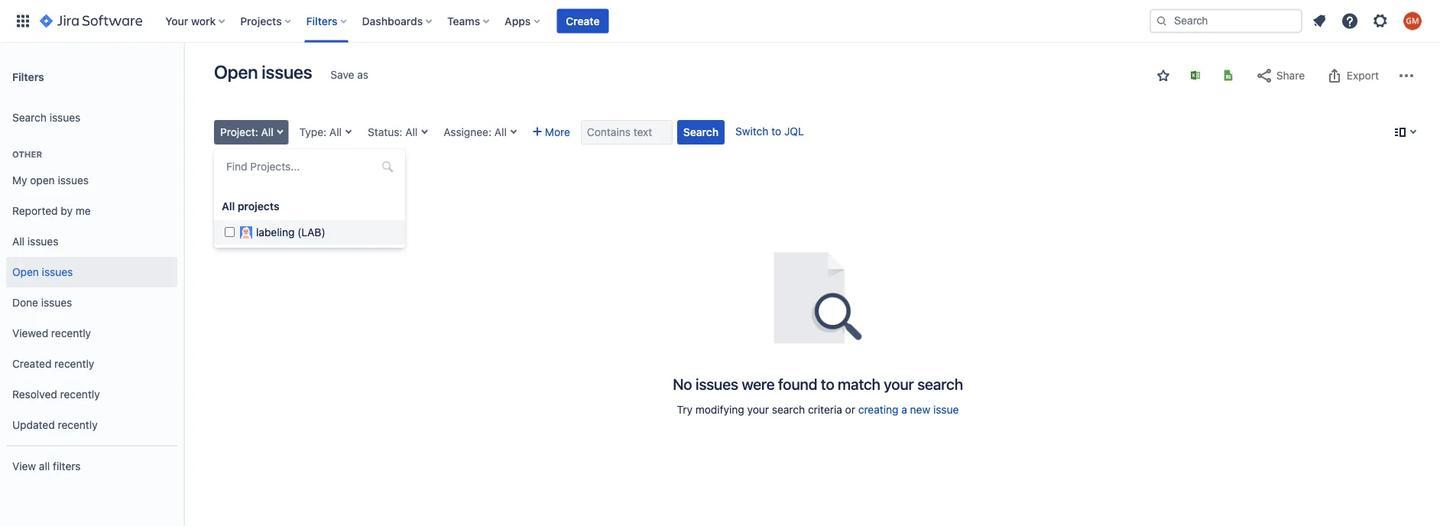 Task type: describe. For each thing, give the bounding box(es) containing it.
type: all
[[299, 126, 342, 138]]

resolved recently link
[[6, 379, 177, 410]]

default image
[[382, 161, 394, 173]]

sidebar navigation image
[[167, 61, 200, 92]]

1 horizontal spatial open issues
[[214, 61, 312, 83]]

match
[[838, 375, 881, 393]]

open in google sheets image
[[1223, 69, 1235, 81]]

all issues
[[12, 235, 58, 248]]

status:
[[368, 126, 403, 138]]

dashboards button
[[358, 9, 438, 33]]

Search issues using keywords text field
[[581, 120, 673, 145]]

issues up my open issues at top
[[49, 111, 81, 124]]

reported
[[12, 205, 58, 217]]

issue
[[934, 403, 959, 416]]

export
[[1347, 69, 1380, 82]]

open issues inside 'link'
[[12, 266, 73, 278]]

status: all
[[368, 126, 418, 138]]

share
[[1277, 69, 1305, 82]]

your work button
[[161, 9, 231, 33]]

jql
[[785, 125, 804, 138]]

issues up the viewed recently
[[41, 296, 72, 309]]

viewed
[[12, 327, 48, 340]]

all projects
[[222, 200, 280, 213]]

primary element
[[9, 0, 1150, 42]]

teams button
[[443, 9, 496, 33]]

reported by me
[[12, 205, 91, 217]]

(lab)
[[298, 226, 326, 239]]

small image
[[1158, 70, 1170, 82]]

new
[[910, 403, 931, 416]]

found
[[778, 375, 818, 393]]

view all filters link
[[6, 451, 177, 482]]

viewed recently link
[[6, 318, 177, 349]]

open issues link
[[6, 257, 177, 288]]

done
[[12, 296, 38, 309]]

issues down reported
[[27, 235, 58, 248]]

resolved recently
[[12, 388, 100, 401]]

teams
[[447, 15, 480, 27]]

issues inside 'link'
[[42, 266, 73, 278]]

search issues
[[12, 111, 81, 124]]

filters button
[[302, 9, 353, 33]]

search for search
[[684, 126, 719, 138]]

all
[[39, 460, 50, 473]]

other
[[12, 149, 42, 159]]

reported by me link
[[6, 196, 177, 226]]

more button
[[527, 120, 577, 145]]

all for assignee: all
[[495, 126, 507, 138]]

try modifying your search criteria or creating a new issue
[[677, 403, 959, 416]]

assignee: all
[[444, 126, 507, 138]]

other group
[[6, 133, 177, 445]]

all issues link
[[6, 226, 177, 257]]

all left projects
[[222, 200, 235, 213]]

updated recently link
[[6, 410, 177, 440]]

banner containing your work
[[0, 0, 1441, 43]]

1 vertical spatial filters
[[12, 70, 44, 83]]

all for project: all
[[261, 126, 273, 138]]

as
[[357, 68, 369, 81]]

save as
[[331, 68, 369, 81]]

open in microsoft excel image
[[1190, 69, 1202, 81]]

dashboards
[[362, 15, 423, 27]]

Search field
[[1150, 9, 1303, 33]]

switch to jql link
[[736, 125, 804, 138]]

export button
[[1318, 63, 1387, 88]]

my
[[12, 174, 27, 187]]

all inside "other" group
[[12, 235, 25, 248]]

creating
[[859, 403, 899, 416]]

notifications image
[[1311, 12, 1329, 30]]

open
[[30, 174, 55, 187]]

labeling (lab)
[[256, 226, 326, 239]]

settings image
[[1372, 12, 1390, 30]]

search button
[[677, 120, 725, 145]]



Task type: locate. For each thing, give the bounding box(es) containing it.
recently
[[51, 327, 91, 340], [54, 358, 94, 370], [60, 388, 100, 401], [58, 419, 98, 431]]

apps
[[505, 15, 531, 27]]

open
[[214, 61, 258, 83], [12, 266, 39, 278]]

search for search issues
[[12, 111, 47, 124]]

created recently
[[12, 358, 94, 370]]

search up the issue
[[918, 375, 963, 393]]

your
[[884, 375, 914, 393], [748, 403, 769, 416]]

open right sidebar navigation image
[[214, 61, 258, 83]]

filters right projects popup button
[[306, 15, 338, 27]]

filters
[[306, 15, 338, 27], [12, 70, 44, 83]]

search
[[12, 111, 47, 124], [684, 126, 719, 138]]

1 horizontal spatial filters
[[306, 15, 338, 27]]

search
[[918, 375, 963, 393], [772, 403, 805, 416]]

or
[[846, 403, 856, 416]]

0 horizontal spatial open issues
[[12, 266, 73, 278]]

0 vertical spatial open
[[214, 61, 258, 83]]

1 horizontal spatial your
[[884, 375, 914, 393]]

me
[[76, 205, 91, 217]]

0 vertical spatial open issues
[[214, 61, 312, 83]]

0 horizontal spatial filters
[[12, 70, 44, 83]]

criteria
[[808, 403, 843, 416]]

issues down projects popup button
[[262, 61, 312, 83]]

switch
[[736, 125, 769, 138]]

none checkbox inside all projects element
[[225, 227, 235, 237]]

1 horizontal spatial search
[[918, 375, 963, 393]]

recently for created recently
[[54, 358, 94, 370]]

search issues link
[[6, 102, 177, 133]]

open issues down projects popup button
[[214, 61, 312, 83]]

to left jql
[[772, 125, 782, 138]]

your work
[[165, 15, 216, 27]]

assignee:
[[444, 126, 492, 138]]

filters up "search issues" on the left
[[12, 70, 44, 83]]

to up criteria
[[821, 375, 835, 393]]

recently down resolved recently link
[[58, 419, 98, 431]]

project: all
[[220, 126, 273, 138]]

recently down created recently link
[[60, 388, 100, 401]]

projects button
[[236, 9, 297, 33]]

filters
[[53, 460, 81, 473]]

no issues were found to match your search
[[673, 375, 963, 393]]

all right status: at left top
[[405, 126, 418, 138]]

your
[[165, 15, 188, 27]]

projects
[[240, 15, 282, 27]]

0 horizontal spatial open
[[12, 266, 39, 278]]

view all filters
[[12, 460, 81, 473]]

1 vertical spatial open issues
[[12, 266, 73, 278]]

switch to jql
[[736, 125, 804, 138]]

None checkbox
[[225, 227, 235, 237]]

modifying
[[696, 403, 745, 416]]

search up the other
[[12, 111, 47, 124]]

created
[[12, 358, 52, 370]]

0 vertical spatial search
[[12, 111, 47, 124]]

all down reported
[[12, 235, 25, 248]]

0 vertical spatial filters
[[306, 15, 338, 27]]

resolved
[[12, 388, 57, 401]]

issues up modifying
[[696, 375, 739, 393]]

save
[[331, 68, 354, 81]]

open up done
[[12, 266, 39, 278]]

open issues
[[214, 61, 312, 83], [12, 266, 73, 278]]

viewed recently
[[12, 327, 91, 340]]

0 horizontal spatial search
[[12, 111, 47, 124]]

my open issues
[[12, 174, 89, 187]]

Find Projects... field
[[222, 156, 398, 177]]

1 vertical spatial your
[[748, 403, 769, 416]]

recently for updated recently
[[58, 419, 98, 431]]

your up a
[[884, 375, 914, 393]]

issues right open
[[58, 174, 89, 187]]

all right assignee:
[[495, 126, 507, 138]]

apps button
[[500, 9, 546, 33]]

create button
[[557, 9, 609, 33]]

no
[[673, 375, 692, 393]]

jira software image
[[40, 12, 142, 30], [40, 12, 142, 30]]

open issues up done issues
[[12, 266, 73, 278]]

0 horizontal spatial search
[[772, 403, 805, 416]]

recently down viewed recently link
[[54, 358, 94, 370]]

0 vertical spatial search
[[918, 375, 963, 393]]

search inside button
[[684, 126, 719, 138]]

all right type:
[[330, 126, 342, 138]]

create
[[566, 15, 600, 27]]

0 vertical spatial your
[[884, 375, 914, 393]]

all right project:
[[261, 126, 273, 138]]

work
[[191, 15, 216, 27]]

project:
[[220, 126, 258, 138]]

all projects element
[[214, 220, 405, 245]]

all for type: all
[[330, 126, 342, 138]]

help image
[[1341, 12, 1360, 30]]

your profile and settings image
[[1404, 12, 1422, 30]]

all for status: all
[[405, 126, 418, 138]]

issues up done issues
[[42, 266, 73, 278]]

0 horizontal spatial to
[[772, 125, 782, 138]]

done issues
[[12, 296, 72, 309]]

by
[[61, 205, 73, 217]]

updated
[[12, 419, 55, 431]]

recently up created recently
[[51, 327, 91, 340]]

all
[[261, 126, 273, 138], [330, 126, 342, 138], [405, 126, 418, 138], [495, 126, 507, 138], [222, 200, 235, 213], [12, 235, 25, 248]]

0 horizontal spatial your
[[748, 403, 769, 416]]

to
[[772, 125, 782, 138], [821, 375, 835, 393]]

recently for viewed recently
[[51, 327, 91, 340]]

updated recently
[[12, 419, 98, 431]]

my open issues link
[[6, 165, 177, 196]]

were
[[742, 375, 775, 393]]

1 vertical spatial to
[[821, 375, 835, 393]]

search down found
[[772, 403, 805, 416]]

1 vertical spatial search
[[772, 403, 805, 416]]

search image
[[1156, 15, 1168, 27]]

1 horizontal spatial open
[[214, 61, 258, 83]]

a
[[902, 403, 908, 416]]

more
[[545, 126, 570, 138]]

1 horizontal spatial search
[[684, 126, 719, 138]]

search left switch
[[684, 126, 719, 138]]

type:
[[299, 126, 327, 138]]

your down were
[[748, 403, 769, 416]]

labeling
[[256, 226, 295, 239]]

projects
[[238, 200, 280, 213]]

view
[[12, 460, 36, 473]]

1 vertical spatial open
[[12, 266, 39, 278]]

save as button
[[323, 63, 376, 87]]

share link
[[1248, 63, 1313, 88]]

done issues link
[[6, 288, 177, 318]]

try
[[677, 403, 693, 416]]

open inside 'link'
[[12, 266, 39, 278]]

creating a new issue link
[[859, 403, 959, 416]]

appswitcher icon image
[[14, 12, 32, 30]]

1 vertical spatial search
[[684, 126, 719, 138]]

recently for resolved recently
[[60, 388, 100, 401]]

created recently link
[[6, 349, 177, 379]]

banner
[[0, 0, 1441, 43]]

filters inside popup button
[[306, 15, 338, 27]]

issues
[[262, 61, 312, 83], [49, 111, 81, 124], [58, 174, 89, 187], [27, 235, 58, 248], [42, 266, 73, 278], [41, 296, 72, 309], [696, 375, 739, 393]]

0 vertical spatial to
[[772, 125, 782, 138]]

1 horizontal spatial to
[[821, 375, 835, 393]]



Task type: vqa. For each thing, say whether or not it's contained in the screenshot.
'Try modifying your search criteria or creating a new issue'
yes



